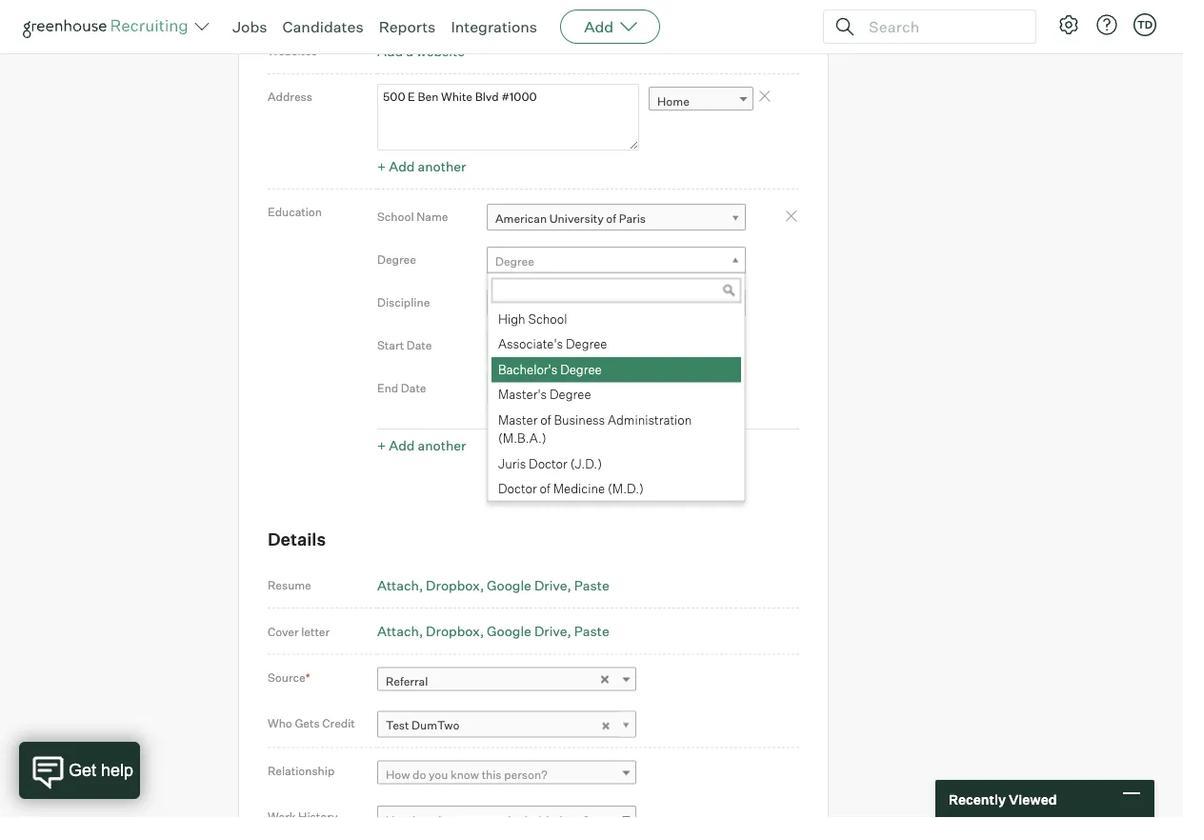 Task type: vqa. For each thing, say whether or not it's contained in the screenshot.
Bachelor's Degree link
no



Task type: describe. For each thing, give the bounding box(es) containing it.
associate's
[[498, 337, 563, 352]]

dropbox for resume
[[426, 577, 480, 593]]

cover letter
[[268, 625, 330, 639]]

discipline link
[[487, 290, 746, 318]]

candidates
[[283, 17, 364, 36]]

master
[[498, 412, 538, 428]]

paste for resume
[[574, 577, 610, 593]]

google drive link for resume
[[487, 577, 572, 593]]

td button
[[1134, 13, 1157, 36]]

viewed
[[1009, 791, 1057, 808]]

associate's degree
[[498, 337, 607, 352]]

websites
[[268, 44, 317, 58]]

degree for associate's degree
[[566, 337, 607, 352]]

add a website
[[377, 42, 465, 59]]

master's degree option
[[492, 383, 741, 408]]

1 horizontal spatial discipline
[[496, 297, 548, 311]]

education element
[[377, 195, 799, 458]]

recently viewed
[[949, 791, 1057, 808]]

0 horizontal spatial discipline
[[377, 295, 430, 310]]

attach for cover letter
[[377, 623, 419, 640]]

start date
[[377, 338, 432, 353]]

high school
[[498, 311, 567, 327]]

attach dropbox google drive paste for cover letter
[[377, 623, 610, 640]]

doctor of medicine (m.d.) option
[[492, 477, 741, 502]]

how do you know this person? link
[[377, 761, 637, 788]]

website
[[416, 42, 465, 59]]

high school option
[[492, 307, 741, 332]]

credit
[[322, 716, 355, 731]]

attach link for cover letter
[[377, 623, 423, 640]]

address
[[268, 90, 313, 104]]

dropbox link for cover letter
[[426, 623, 484, 640]]

yyyy text field for end date
[[537, 373, 594, 404]]

add a website link
[[377, 42, 465, 59]]

+ add another link for education
[[377, 437, 466, 454]]

master's
[[498, 387, 547, 402]]

date for end date
[[401, 381, 426, 396]]

Search text field
[[864, 13, 1019, 40]]

degree down american
[[496, 254, 535, 268]]

attach link for resume
[[377, 577, 423, 593]]

jobs link
[[233, 17, 267, 36]]

test dumtwo link
[[377, 711, 637, 739]]

university
[[550, 211, 604, 226]]

master of business administration (m.b.a.)
[[498, 412, 692, 446]]

drive for resume
[[534, 577, 567, 593]]

MM text field
[[487, 373, 535, 404]]

start
[[377, 338, 404, 353]]

american university of paris
[[496, 211, 646, 226]]

you
[[429, 768, 448, 782]]

how
[[386, 768, 410, 782]]

know
[[451, 768, 479, 782]]

dumtwo
[[412, 719, 460, 733]]

google for cover letter
[[487, 623, 532, 640]]

configure image
[[1058, 13, 1081, 36]]

MM text field
[[487, 330, 535, 361]]

doctor inside option
[[529, 456, 568, 471]]

reports
[[379, 17, 436, 36]]

+ add another for address
[[377, 158, 466, 174]]

greenhouse recruiting image
[[23, 15, 194, 38]]

paris
[[619, 211, 646, 226]]

education
[[268, 205, 322, 219]]

who
[[268, 716, 292, 731]]

integrations
[[451, 17, 538, 36]]

bachelor's
[[498, 362, 558, 377]]

td button
[[1130, 10, 1161, 40]]

add inside the education element
[[389, 437, 415, 454]]

high
[[498, 311, 526, 327]]

referral
[[386, 674, 428, 689]]

add inside popup button
[[584, 17, 614, 36]]

juris doctor (j.d.)
[[498, 456, 602, 471]]

bachelor's degree
[[498, 362, 602, 377]]

dropbox for cover letter
[[426, 623, 480, 640]]

this
[[482, 768, 502, 782]]

business
[[554, 412, 605, 428]]

(m.b.a.)
[[498, 431, 547, 446]]

details
[[268, 528, 326, 550]]

how do you know this person?
[[386, 768, 548, 782]]

paste link for cover letter
[[574, 623, 610, 640]]

td
[[1138, 18, 1153, 31]]

end date
[[377, 381, 426, 396]]

degree link
[[487, 247, 746, 275]]



Task type: locate. For each thing, give the bounding box(es) containing it.
of for medicine
[[540, 481, 551, 497]]

attach
[[377, 577, 419, 593], [377, 623, 419, 640]]

None text field
[[377, 84, 639, 151]]

+ add another link
[[377, 158, 466, 174], [377, 437, 466, 454]]

date
[[407, 338, 432, 353], [401, 381, 426, 396]]

1 dropbox link from the top
[[426, 577, 484, 593]]

1 vertical spatial google drive link
[[487, 623, 572, 640]]

1 vertical spatial doctor
[[498, 481, 537, 497]]

1 vertical spatial paste
[[574, 623, 610, 640]]

+ add another
[[377, 158, 466, 174], [377, 437, 466, 454]]

attach for resume
[[377, 577, 419, 593]]

0 vertical spatial attach link
[[377, 577, 423, 593]]

doctor of medicine (m.d.)
[[498, 481, 644, 497]]

None text field
[[492, 278, 741, 303]]

of
[[606, 211, 617, 226], [541, 412, 551, 428], [540, 481, 551, 497]]

1 vertical spatial date
[[401, 381, 426, 396]]

1 paste link from the top
[[574, 577, 610, 593]]

attach link
[[377, 577, 423, 593], [377, 623, 423, 640]]

2 paste from the top
[[574, 623, 610, 640]]

0 vertical spatial paste
[[574, 577, 610, 593]]

2 attach from the top
[[377, 623, 419, 640]]

degree
[[377, 253, 416, 267], [496, 254, 535, 268], [566, 337, 607, 352], [560, 362, 602, 377], [550, 387, 591, 402]]

1 google from the top
[[487, 577, 532, 593]]

paste
[[574, 577, 610, 593], [574, 623, 610, 640]]

of inside the master of business administration (m.b.a.)
[[541, 412, 551, 428]]

of down the master's degree
[[541, 412, 551, 428]]

school left name
[[377, 210, 414, 224]]

drive for cover letter
[[534, 623, 567, 640]]

discipline up associate's
[[496, 297, 548, 311]]

1 vertical spatial attach
[[377, 623, 419, 640]]

0 vertical spatial google
[[487, 577, 532, 593]]

gets
[[295, 716, 320, 731]]

associate's degree option
[[492, 332, 741, 358]]

master of business administration (m.b.a.) option
[[492, 408, 741, 452]]

1 vertical spatial paste link
[[574, 623, 610, 640]]

degree down school name
[[377, 253, 416, 267]]

0 vertical spatial paste link
[[574, 577, 610, 593]]

2 + from the top
[[377, 437, 386, 454]]

0 vertical spatial drive
[[534, 577, 567, 593]]

0 vertical spatial of
[[606, 211, 617, 226]]

candidates link
[[283, 17, 364, 36]]

YYYY text field
[[537, 330, 594, 361], [537, 373, 594, 404]]

google drive link
[[487, 577, 572, 593], [487, 623, 572, 640]]

list box
[[488, 307, 741, 502]]

paste link for resume
[[574, 577, 610, 593]]

of down juris doctor (j.d.)
[[540, 481, 551, 497]]

doctor down juris
[[498, 481, 537, 497]]

1 vertical spatial dropbox link
[[426, 623, 484, 640]]

test dumtwo
[[386, 719, 460, 733]]

master's degree
[[498, 387, 591, 402]]

attach dropbox google drive paste
[[377, 577, 610, 593], [377, 623, 610, 640]]

american
[[496, 211, 547, 226]]

google drive link for cover letter
[[487, 623, 572, 640]]

1 vertical spatial + add another
[[377, 437, 466, 454]]

letter
[[301, 625, 330, 639]]

list box containing high school
[[488, 307, 741, 502]]

paste link
[[574, 577, 610, 593], [574, 623, 610, 640]]

+ add another link for address
[[377, 158, 466, 174]]

0 vertical spatial dropbox link
[[426, 577, 484, 593]]

doctor up doctor of medicine (m.d.)
[[529, 456, 568, 471]]

1 google drive link from the top
[[487, 577, 572, 593]]

1 paste from the top
[[574, 577, 610, 593]]

doctor inside option
[[498, 481, 537, 497]]

1 vertical spatial dropbox
[[426, 623, 480, 640]]

reports link
[[379, 17, 436, 36]]

+ add another for education
[[377, 437, 466, 454]]

+ up school name
[[377, 158, 386, 174]]

0 horizontal spatial school
[[377, 210, 414, 224]]

do
[[413, 768, 426, 782]]

school inside the education element
[[377, 210, 414, 224]]

1 attach from the top
[[377, 577, 419, 593]]

1 horizontal spatial school
[[528, 311, 567, 327]]

2 paste link from the top
[[574, 623, 610, 640]]

1 vertical spatial school
[[528, 311, 567, 327]]

administration
[[608, 412, 692, 428]]

another down end date
[[418, 437, 466, 454]]

1 vertical spatial drive
[[534, 623, 567, 640]]

date right start on the top of the page
[[407, 338, 432, 353]]

2 + add another link from the top
[[377, 437, 466, 454]]

paste for cover letter
[[574, 623, 610, 640]]

1 attach link from the top
[[377, 577, 423, 593]]

test
[[386, 719, 409, 733]]

school inside option
[[528, 311, 567, 327]]

0 vertical spatial another
[[418, 158, 466, 174]]

0 vertical spatial google drive link
[[487, 577, 572, 593]]

jobs
[[233, 17, 267, 36]]

end
[[377, 381, 399, 396]]

2 drive from the top
[[534, 623, 567, 640]]

american university of paris link
[[487, 204, 746, 232]]

juris
[[498, 456, 526, 471]]

another for address
[[418, 158, 466, 174]]

recently
[[949, 791, 1006, 808]]

+ add another link up school name
[[377, 158, 466, 174]]

0 vertical spatial +
[[377, 158, 386, 174]]

yyyy text field up business
[[537, 373, 594, 404]]

2 yyyy text field from the top
[[537, 373, 594, 404]]

0 vertical spatial school
[[377, 210, 414, 224]]

drive
[[534, 577, 567, 593], [534, 623, 567, 640]]

degree for master's degree
[[550, 387, 591, 402]]

school
[[377, 210, 414, 224], [528, 311, 567, 327]]

yyyy text field for start date
[[537, 330, 594, 361]]

home link
[[649, 87, 754, 114]]

attach dropbox google drive paste for resume
[[377, 577, 610, 593]]

juris doctor (j.d.) option
[[492, 452, 741, 477]]

0 vertical spatial + add another link
[[377, 158, 466, 174]]

+ add another down end date
[[377, 437, 466, 454]]

of left paris
[[606, 211, 617, 226]]

cover
[[268, 625, 299, 639]]

1 vertical spatial +
[[377, 437, 386, 454]]

1 + add another from the top
[[377, 158, 466, 174]]

a
[[406, 42, 413, 59]]

2 another from the top
[[418, 437, 466, 454]]

who gets credit
[[268, 716, 355, 731]]

degree down high school option
[[566, 337, 607, 352]]

yyyy text field up bachelor's degree
[[537, 330, 594, 361]]

+ inside the education element
[[377, 437, 386, 454]]

google
[[487, 577, 532, 593], [487, 623, 532, 640]]

1 vertical spatial attach link
[[377, 623, 423, 640]]

1 + from the top
[[377, 158, 386, 174]]

person?
[[504, 768, 548, 782]]

0 vertical spatial yyyy text field
[[537, 330, 594, 361]]

0 vertical spatial doctor
[[529, 456, 568, 471]]

1 dropbox from the top
[[426, 577, 480, 593]]

dropbox link for resume
[[426, 577, 484, 593]]

degree up business
[[550, 387, 591, 402]]

+ for address
[[377, 158, 386, 174]]

add button
[[560, 10, 661, 44]]

1 another from the top
[[418, 158, 466, 174]]

add
[[584, 17, 614, 36], [377, 42, 403, 59], [389, 158, 415, 174], [389, 437, 415, 454]]

referral link
[[377, 667, 637, 695]]

name
[[417, 210, 448, 224]]

dropbox
[[426, 577, 480, 593], [426, 623, 480, 640]]

0 vertical spatial dropbox
[[426, 577, 480, 593]]

date for start date
[[407, 338, 432, 353]]

2 dropbox link from the top
[[426, 623, 484, 640]]

another up name
[[418, 158, 466, 174]]

dropbox link
[[426, 577, 484, 593], [426, 623, 484, 640]]

2 google drive link from the top
[[487, 623, 572, 640]]

+ down the end
[[377, 437, 386, 454]]

+ add another link down end date
[[377, 437, 466, 454]]

integrations link
[[451, 17, 538, 36]]

degree for bachelor's degree
[[560, 362, 602, 377]]

+ add another inside the education element
[[377, 437, 466, 454]]

1 yyyy text field from the top
[[537, 330, 594, 361]]

doctor
[[529, 456, 568, 471], [498, 481, 537, 497]]

1 vertical spatial attach dropbox google drive paste
[[377, 623, 610, 640]]

0 vertical spatial + add another
[[377, 158, 466, 174]]

discipline
[[377, 295, 430, 310], [496, 297, 548, 311]]

date right the end
[[401, 381, 426, 396]]

+ add another up school name
[[377, 158, 466, 174]]

(j.d.)
[[570, 456, 602, 471]]

1 vertical spatial of
[[541, 412, 551, 428]]

source
[[268, 671, 306, 685]]

+
[[377, 158, 386, 174], [377, 437, 386, 454]]

2 dropbox from the top
[[426, 623, 480, 640]]

another for education
[[418, 437, 466, 454]]

1 vertical spatial + add another link
[[377, 437, 466, 454]]

0 vertical spatial attach
[[377, 577, 419, 593]]

2 attach dropbox google drive paste from the top
[[377, 623, 610, 640]]

1 + add another link from the top
[[377, 158, 466, 174]]

discipline up start date
[[377, 295, 430, 310]]

school name
[[377, 210, 448, 224]]

2 + add another from the top
[[377, 437, 466, 454]]

2 attach link from the top
[[377, 623, 423, 640]]

(m.d.)
[[608, 481, 644, 497]]

resume
[[268, 578, 311, 593]]

of for business
[[541, 412, 551, 428]]

google for resume
[[487, 577, 532, 593]]

+ for education
[[377, 437, 386, 454]]

1 vertical spatial yyyy text field
[[537, 373, 594, 404]]

2 vertical spatial of
[[540, 481, 551, 497]]

of inside the education element
[[606, 211, 617, 226]]

degree down associate's degree
[[560, 362, 602, 377]]

relationship
[[268, 764, 335, 779]]

source *
[[268, 671, 310, 685]]

1 vertical spatial google
[[487, 623, 532, 640]]

2 google from the top
[[487, 623, 532, 640]]

school up associate's degree
[[528, 311, 567, 327]]

another
[[418, 158, 466, 174], [418, 437, 466, 454]]

home
[[658, 94, 690, 108]]

0 vertical spatial attach dropbox google drive paste
[[377, 577, 610, 593]]

1 vertical spatial another
[[418, 437, 466, 454]]

*
[[306, 671, 310, 685]]

1 attach dropbox google drive paste from the top
[[377, 577, 610, 593]]

another inside the education element
[[418, 437, 466, 454]]

bachelor's degree option
[[492, 358, 741, 383]]

1 drive from the top
[[534, 577, 567, 593]]

medicine
[[553, 481, 605, 497]]

0 vertical spatial date
[[407, 338, 432, 353]]



